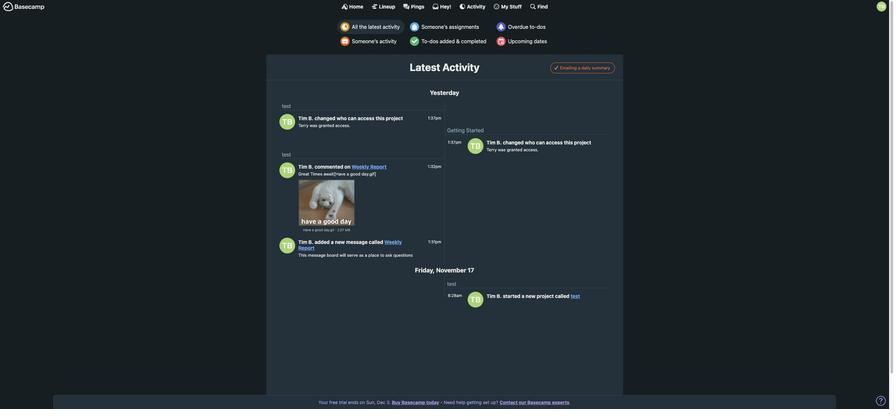 Task type: vqa. For each thing, say whether or not it's contained in the screenshot.
the top the access
yes



Task type: locate. For each thing, give the bounding box(es) containing it.
0 vertical spatial can
[[348, 116, 357, 121]]

1 horizontal spatial this
[[564, 140, 573, 146]]

1 vertical spatial good
[[315, 228, 323, 232]]

1 vertical spatial 1:37pm
[[448, 140, 462, 145]]

2 vertical spatial project
[[537, 294, 554, 300]]

test link
[[282, 103, 291, 109], [282, 152, 291, 158], [447, 282, 457, 287], [571, 294, 580, 300]]

1 horizontal spatial changed
[[503, 140, 524, 146]]

0 vertical spatial access
[[358, 116, 375, 121]]

0 horizontal spatial someone's
[[352, 38, 378, 44]]

1 horizontal spatial basecamp
[[528, 400, 551, 406]]

1 horizontal spatial 1:37pm
[[448, 140, 462, 145]]

dos
[[537, 24, 546, 30], [430, 38, 439, 44]]

access for getting started
[[546, 140, 563, 146]]

1 vertical spatial granted
[[507, 147, 523, 153]]

weekly report link up day.gif]
[[352, 164, 387, 170]]

changed for test
[[315, 116, 336, 121]]

0 horizontal spatial who
[[337, 116, 347, 121]]

someone's assignments link
[[407, 20, 492, 34]]

1 horizontal spatial terry
[[487, 147, 497, 153]]

0 vertical spatial 1:37pm
[[428, 116, 442, 121]]

a inside button
[[578, 65, 581, 70]]

getting
[[467, 400, 482, 406]]

weekly report link for tim b. commented on
[[352, 164, 387, 170]]

report
[[370, 164, 387, 170], [298, 245, 315, 251]]

completed
[[461, 38, 487, 44]]

0 vertical spatial activity
[[383, 24, 400, 30]]

tim burton image
[[279, 114, 295, 130], [468, 139, 484, 154]]

1 horizontal spatial who
[[525, 140, 535, 146]]

overdue
[[508, 24, 529, 30]]

activity
[[467, 3, 486, 9], [443, 61, 480, 74]]

0 horizontal spatial terry was granted access.
[[298, 123, 351, 128]]

someone's activity link
[[337, 34, 405, 49]]

1 basecamp from the left
[[402, 400, 425, 406]]

0 horizontal spatial granted
[[319, 123, 334, 128]]

project
[[386, 116, 403, 121], [574, 140, 591, 146], [537, 294, 554, 300]]

0 vertical spatial 1:37pm element
[[428, 116, 442, 121]]

times
[[311, 172, 323, 177]]

1 horizontal spatial tim burton image
[[468, 139, 484, 154]]

day.gif
[[324, 228, 335, 232]]

1 vertical spatial activity
[[443, 61, 480, 74]]

your free trial ends on sun, dec  3. buy basecamp today • need help getting set up? contact our basecamp experts .
[[319, 400, 571, 406]]

0 vertical spatial project
[[386, 116, 403, 121]]

added left &
[[440, 38, 455, 44]]

0 vertical spatial tim burton image
[[279, 114, 295, 130]]

1:37pm element down getting
[[448, 140, 462, 145]]

1 vertical spatial added
[[315, 240, 330, 245]]

activity down &
[[443, 61, 480, 74]]

1 vertical spatial dos
[[430, 38, 439, 44]]

1 horizontal spatial new
[[526, 294, 536, 300]]

1 horizontal spatial dos
[[537, 24, 546, 30]]

1:31pm
[[428, 240, 442, 245]]

all
[[352, 24, 358, 30]]

switch accounts image
[[3, 2, 45, 12]]

0 vertical spatial granted
[[319, 123, 334, 128]]

weekly up day.gif]
[[352, 164, 369, 170]]

a down day.gif
[[331, 240, 334, 245]]

1 horizontal spatial access.
[[524, 147, 539, 153]]

activity right latest
[[383, 24, 400, 30]]

1 horizontal spatial called
[[555, 294, 570, 300]]

0 horizontal spatial tim b. changed who can access this project
[[298, 116, 403, 121]]

emailing a daily summary button
[[550, 63, 615, 73]]

someone's for someone's assignments
[[422, 24, 448, 30]]

1 horizontal spatial good
[[350, 172, 361, 177]]

0 horizontal spatial tim burton image
[[279, 114, 295, 130]]

weekly report link up serve at the left bottom
[[298, 240, 402, 251]]

terry for test
[[298, 123, 309, 128]]

1 vertical spatial 1:37pm element
[[448, 140, 462, 145]]

0 vertical spatial someone's
[[422, 24, 448, 30]]

1 vertical spatial tim burton image
[[468, 139, 484, 154]]

who
[[337, 116, 347, 121], [525, 140, 535, 146]]

this for getting started
[[564, 140, 573, 146]]

a right started
[[522, 294, 525, 300]]

good left day.gif]
[[350, 172, 361, 177]]

0 horizontal spatial 1:37pm element
[[428, 116, 442, 121]]

0 vertical spatial weekly
[[352, 164, 369, 170]]

someone's down the
[[352, 38, 378, 44]]

0 vertical spatial new
[[335, 240, 345, 245]]

0 vertical spatial terry was granted access.
[[298, 123, 351, 128]]

my stuff button
[[494, 3, 522, 10]]

0 horizontal spatial 1:37pm
[[428, 116, 442, 121]]

today
[[426, 400, 439, 406]]

set
[[483, 400, 490, 406]]

assignments
[[449, 24, 479, 30]]

find button
[[530, 3, 548, 10]]

latest
[[410, 61, 440, 74]]

report up this
[[298, 245, 315, 251]]

0 horizontal spatial report
[[298, 245, 315, 251]]

1 horizontal spatial was
[[498, 147, 506, 153]]

1 horizontal spatial access
[[546, 140, 563, 146]]

1 vertical spatial changed
[[503, 140, 524, 146]]

the
[[359, 24, 367, 30]]

1 vertical spatial project
[[574, 140, 591, 146]]

1 vertical spatial weekly
[[385, 240, 402, 245]]

1 horizontal spatial added
[[440, 38, 455, 44]]

added down have a good day.gif 2.07 mb
[[315, 240, 330, 245]]

good left day.gif
[[315, 228, 323, 232]]

help
[[456, 400, 466, 406]]

1 vertical spatial report
[[298, 245, 315, 251]]

0 vertical spatial activity
[[467, 3, 486, 9]]

activity up 'assignments'
[[467, 3, 486, 9]]

weekly report link
[[352, 164, 387, 170], [298, 240, 402, 251]]

lineup
[[379, 3, 395, 9]]

message
[[346, 240, 368, 245], [308, 253, 326, 258]]

1 vertical spatial terry was granted access.
[[487, 147, 539, 153]]

0 horizontal spatial called
[[369, 240, 383, 245]]

activity inside main element
[[467, 3, 486, 9]]

0 horizontal spatial was
[[310, 123, 318, 128]]

who for test
[[337, 116, 347, 121]]

someone's inside 'link'
[[422, 24, 448, 30]]

0 vertical spatial called
[[369, 240, 383, 245]]

was for test
[[310, 123, 318, 128]]

new for project
[[526, 294, 536, 300]]

1 vertical spatial new
[[526, 294, 536, 300]]

0 vertical spatial was
[[310, 123, 318, 128]]

1:37pm down yesterday
[[428, 116, 442, 121]]

have a good day.gif 2.07 mb
[[303, 228, 350, 232]]

1 vertical spatial terry
[[487, 147, 497, 153]]

b.
[[309, 116, 314, 121], [497, 140, 502, 146], [309, 164, 314, 170], [309, 240, 314, 245], [497, 294, 502, 300]]

1:37pm element for getting started
[[448, 140, 462, 145]]

0 horizontal spatial on
[[345, 164, 351, 170]]

1 horizontal spatial can
[[536, 140, 545, 146]]

on up great times await[have a good day.gif]
[[345, 164, 351, 170]]

0 horizontal spatial good
[[315, 228, 323, 232]]

0 vertical spatial access.
[[335, 123, 351, 128]]

1 vertical spatial someone's
[[352, 38, 378, 44]]

someone's assignments
[[422, 24, 479, 30]]

terry was granted access.
[[298, 123, 351, 128], [487, 147, 539, 153]]

all the latest activity
[[352, 24, 400, 30]]

0 horizontal spatial message
[[308, 253, 326, 258]]

1:37pm element down yesterday
[[428, 116, 442, 121]]

1 vertical spatial weekly report link
[[298, 240, 402, 251]]

0 horizontal spatial this
[[376, 116, 385, 121]]

1 vertical spatial activity
[[380, 38, 397, 44]]

1:32pm
[[428, 164, 442, 169]]

1 horizontal spatial granted
[[507, 147, 523, 153]]

activity down all the latest activity in the top left of the page
[[380, 38, 397, 44]]

1 horizontal spatial message
[[346, 240, 368, 245]]

1 vertical spatial message
[[308, 253, 326, 258]]

someone's up to-
[[422, 24, 448, 30]]

on
[[345, 164, 351, 170], [360, 400, 365, 406]]

terry was granted access. for getting started
[[487, 147, 539, 153]]

daily
[[582, 65, 591, 70]]

pings button
[[403, 3, 425, 10]]

0 vertical spatial dos
[[537, 24, 546, 30]]

tim b. changed who can access this project for getting started
[[487, 140, 591, 146]]

granted
[[319, 123, 334, 128], [507, 147, 523, 153]]

1:37pm element
[[428, 116, 442, 121], [448, 140, 462, 145]]

1 vertical spatial this
[[564, 140, 573, 146]]

message right this
[[308, 253, 326, 258]]

report up day.gif]
[[370, 164, 387, 170]]

tim b. commented on weekly report
[[298, 164, 387, 170]]

access. for getting started
[[524, 147, 539, 153]]

0 horizontal spatial added
[[315, 240, 330, 245]]

who for getting started
[[525, 140, 535, 146]]

0 horizontal spatial access.
[[335, 123, 351, 128]]

0 horizontal spatial access
[[358, 116, 375, 121]]

to
[[380, 253, 384, 258]]

great
[[298, 172, 309, 177]]

1 horizontal spatial on
[[360, 400, 365, 406]]

0 horizontal spatial new
[[335, 240, 345, 245]]

1 vertical spatial who
[[525, 140, 535, 146]]

new right started
[[526, 294, 536, 300]]

0 horizontal spatial basecamp
[[402, 400, 425, 406]]

1 vertical spatial can
[[536, 140, 545, 146]]

1 vertical spatial on
[[360, 400, 365, 406]]

0 vertical spatial this
[[376, 116, 385, 121]]

2 basecamp from the left
[[528, 400, 551, 406]]

0 horizontal spatial can
[[348, 116, 357, 121]]

1:37pm down getting
[[448, 140, 462, 145]]

dos right todo icon
[[430, 38, 439, 44]]

getting started
[[447, 128, 484, 134]]

1 vertical spatial access
[[546, 140, 563, 146]]

good
[[350, 172, 361, 177], [315, 228, 323, 232]]

1 horizontal spatial someone's
[[422, 24, 448, 30]]

1 horizontal spatial weekly
[[385, 240, 402, 245]]

home link
[[341, 3, 363, 10]]

upcoming dates link
[[494, 34, 552, 49]]

weekly up ask
[[385, 240, 402, 245]]

basecamp right our
[[528, 400, 551, 406]]

our
[[519, 400, 527, 406]]

this message board will serve as a place to ask questions
[[298, 253, 413, 258]]

1 vertical spatial called
[[555, 294, 570, 300]]

1 vertical spatial was
[[498, 147, 506, 153]]

0 vertical spatial terry
[[298, 123, 309, 128]]

tim burton image for tim b. added a new message called
[[279, 238, 295, 254]]

terry
[[298, 123, 309, 128], [487, 147, 497, 153]]

0 vertical spatial who
[[337, 116, 347, 121]]

summary
[[592, 65, 611, 70]]

1 vertical spatial access.
[[524, 147, 539, 153]]

0 horizontal spatial dos
[[430, 38, 439, 44]]

weekly
[[352, 164, 369, 170], [385, 240, 402, 245]]

tim burton image
[[877, 2, 887, 11], [279, 163, 295, 179], [279, 238, 295, 254], [468, 292, 484, 308]]

0 vertical spatial added
[[440, 38, 455, 44]]

1 horizontal spatial terry was granted access.
[[487, 147, 539, 153]]

message up this message board will serve as a place to ask questions
[[346, 240, 368, 245]]

reports image
[[497, 22, 506, 32]]

a left daily
[[578, 65, 581, 70]]

1 horizontal spatial 1:37pm element
[[448, 140, 462, 145]]

access.
[[335, 123, 351, 128], [524, 147, 539, 153]]

home
[[349, 3, 363, 9]]

test
[[282, 103, 291, 109], [282, 152, 291, 158], [447, 282, 457, 287], [571, 294, 580, 300]]

board
[[327, 253, 339, 258]]

0 vertical spatial report
[[370, 164, 387, 170]]

basecamp right the buy
[[402, 400, 425, 406]]

0 horizontal spatial changed
[[315, 116, 336, 121]]

dos up dates
[[537, 24, 546, 30]]

0 horizontal spatial weekly
[[352, 164, 369, 170]]

new down 2.07
[[335, 240, 345, 245]]

on left "sun,"
[[360, 400, 365, 406]]

tim b. changed who can access this project
[[298, 116, 403, 121], [487, 140, 591, 146]]



Task type: describe. For each thing, give the bounding box(es) containing it.
assignment image
[[410, 22, 419, 32]]

ends
[[348, 400, 359, 406]]

granted for test
[[319, 123, 334, 128]]

tim b. changed who can access this project for test
[[298, 116, 403, 121]]

emailing
[[560, 65, 577, 70]]

have
[[303, 228, 311, 232]]

latest activity
[[410, 61, 480, 74]]

weekly report link for tim b. added a new message called
[[298, 240, 402, 251]]

friday,
[[415, 267, 435, 274]]

await[have
[[324, 172, 346, 177]]

17
[[468, 267, 474, 274]]

pings
[[411, 3, 425, 9]]

called for project
[[555, 294, 570, 300]]

trial
[[339, 400, 347, 406]]

&
[[456, 38, 460, 44]]

a right as
[[365, 253, 367, 258]]

place
[[369, 253, 379, 258]]

terry for getting started
[[487, 147, 497, 153]]

started
[[466, 128, 484, 134]]

access. for test
[[335, 123, 351, 128]]

was for getting started
[[498, 147, 506, 153]]

1:37pm for getting started
[[448, 140, 462, 145]]

sun,
[[366, 400, 376, 406]]

started
[[503, 294, 521, 300]]

lineup link
[[371, 3, 395, 10]]

tim burton image inside main element
[[877, 2, 887, 11]]

to-
[[530, 24, 537, 30]]

a right the have
[[312, 228, 314, 232]]

8:28am element
[[448, 294, 462, 299]]

someone's for someone's activity
[[352, 38, 378, 44]]

new for message
[[335, 240, 345, 245]]

day.gif]
[[362, 172, 376, 177]]

added for &
[[440, 38, 455, 44]]

tim burton image for tim b. commented on
[[279, 163, 295, 179]]

project for test
[[386, 116, 403, 121]]

overdue to-dos
[[508, 24, 546, 30]]

up?
[[491, 400, 499, 406]]

schedule image
[[497, 37, 506, 46]]

can for getting started
[[536, 140, 545, 146]]

0 vertical spatial good
[[350, 172, 361, 177]]

mb
[[345, 228, 350, 232]]

1:37pm element for test
[[428, 116, 442, 121]]

activity report image
[[341, 22, 350, 32]]

serve
[[347, 253, 358, 258]]

activity link
[[459, 3, 486, 10]]

changed for getting started
[[503, 140, 524, 146]]

0 vertical spatial on
[[345, 164, 351, 170]]

to-dos added & completed
[[422, 38, 487, 44]]

this
[[298, 253, 307, 258]]

access for test
[[358, 116, 375, 121]]

weekly inside weekly report
[[385, 240, 402, 245]]

can for test
[[348, 116, 357, 121]]

called for message
[[369, 240, 383, 245]]

zoom have a good day.gif image
[[299, 181, 355, 226]]

all the latest activity link
[[337, 20, 405, 34]]

tim b. added a new message called
[[298, 240, 385, 245]]

1:32pm element
[[428, 164, 442, 169]]

3.
[[387, 400, 391, 406]]

a down tim b. commented on weekly report
[[347, 172, 349, 177]]

•
[[441, 400, 443, 406]]

great times await[have a good day.gif]
[[298, 172, 376, 177]]

ask
[[386, 253, 392, 258]]

b. for 1:31pm element
[[309, 240, 314, 245]]

dec
[[377, 400, 386, 406]]

this for test
[[376, 116, 385, 121]]

getting started link
[[447, 128, 484, 134]]

1 horizontal spatial project
[[537, 294, 554, 300]]

todo image
[[410, 37, 419, 46]]

tim b. started a new project called test
[[487, 294, 580, 300]]

someone's activity
[[352, 38, 397, 44]]

added for a
[[315, 240, 330, 245]]

free
[[329, 400, 338, 406]]

hey! button
[[432, 3, 451, 10]]

to-dos added & completed link
[[407, 34, 492, 49]]

main element
[[0, 0, 890, 13]]

experts
[[552, 400, 570, 406]]

getting
[[447, 128, 465, 134]]

contact our basecamp experts link
[[500, 400, 570, 406]]

upcoming dates
[[508, 38, 547, 44]]

latest
[[368, 24, 382, 30]]

2.07
[[337, 228, 344, 232]]

project for getting started
[[574, 140, 591, 146]]

b. for 1:37pm element related to test
[[309, 116, 314, 121]]

stuff
[[510, 3, 522, 9]]

commented
[[315, 164, 343, 170]]

to-
[[422, 38, 430, 44]]

will
[[340, 253, 346, 258]]

tim burton image for tim b. started a new project called
[[468, 292, 484, 308]]

1:31pm element
[[428, 240, 442, 245]]

hey!
[[440, 3, 451, 9]]

overdue to-dos link
[[494, 20, 552, 34]]

weekly report
[[298, 240, 402, 251]]

buy basecamp today link
[[392, 400, 439, 406]]

0 vertical spatial message
[[346, 240, 368, 245]]

november
[[436, 267, 467, 274]]

questions
[[394, 253, 413, 258]]

your
[[319, 400, 328, 406]]

contact
[[500, 400, 518, 406]]

find
[[538, 3, 548, 9]]

granted for getting started
[[507, 147, 523, 153]]

upcoming
[[508, 38, 533, 44]]

friday, november 17
[[415, 267, 474, 274]]

8:28am
[[448, 294, 462, 299]]

terry was granted access. for test
[[298, 123, 351, 128]]

1:37pm for test
[[428, 116, 442, 121]]

report inside weekly report
[[298, 245, 315, 251]]

person report image
[[341, 37, 350, 46]]

my
[[501, 3, 509, 9]]

need
[[444, 400, 455, 406]]

my stuff
[[501, 3, 522, 9]]

emailing a daily summary
[[560, 65, 611, 70]]

tim burton image for getting started
[[468, 139, 484, 154]]

b. for 1:37pm element related to getting started
[[497, 140, 502, 146]]

as
[[359, 253, 364, 258]]

yesterday
[[430, 89, 459, 96]]

tim burton image for test
[[279, 114, 295, 130]]

buy
[[392, 400, 401, 406]]



